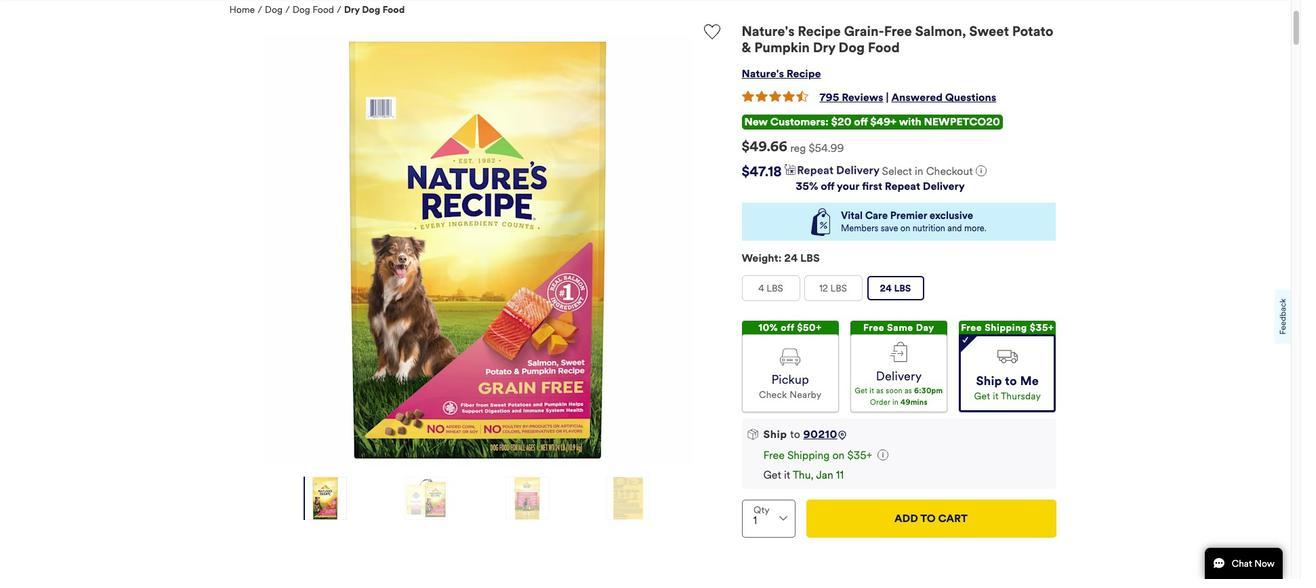 Task type: locate. For each thing, give the bounding box(es) containing it.
in
[[915, 165, 924, 178], [893, 398, 899, 407]]

0 vertical spatial option group
[[742, 275, 1057, 307]]

2 vertical spatial $35+
[[848, 449, 873, 462]]

recipe down 'pumpkin'
[[787, 67, 821, 80]]

dog food link
[[293, 4, 334, 16]]

2 horizontal spatial get
[[975, 391, 991, 402]]

0 horizontal spatial /
[[258, 4, 262, 16]]

to up thursday
[[1006, 374, 1018, 389]]

off
[[855, 115, 868, 128], [821, 180, 835, 193], [781, 322, 795, 334]]

1 vertical spatial ship
[[764, 428, 788, 441]]

free left salmon,
[[885, 23, 913, 40]]

/ right dog link
[[285, 4, 290, 16]]

0 horizontal spatial $35+
[[848, 449, 873, 462]]

care
[[866, 209, 888, 222]]

free for free same day $35+
[[864, 322, 885, 334]]

lbs inside option
[[767, 283, 784, 294]]

delivery
[[923, 180, 965, 193], [876, 369, 922, 384]]

select
[[882, 165, 913, 178]]

icon check success 4 image
[[963, 336, 969, 343]]

/ right "dog food" 'link'
[[337, 4, 341, 16]]

dog link
[[265, 4, 283, 16]]

2 horizontal spatial food
[[868, 39, 900, 56]]

0 vertical spatial to
[[1006, 374, 1018, 389]]

icon info 2 button down order
[[878, 449, 889, 462]]

24
[[785, 252, 798, 265], [880, 283, 892, 294]]

2 nature's from the top
[[742, 67, 784, 80]]

1 horizontal spatial off
[[821, 180, 835, 193]]

free for free shipping $35+
[[962, 322, 983, 334]]

to
[[1006, 374, 1018, 389], [791, 428, 801, 441]]

cart
[[939, 512, 968, 525]]

1 vertical spatial delivery
[[876, 369, 922, 384]]

lbs up same
[[895, 283, 912, 294]]

on inside vital care premier exclusive members save on nutrition and more.
[[901, 223, 911, 234]]

/
[[258, 4, 262, 16], [285, 4, 290, 16], [337, 4, 341, 16]]

0 vertical spatial off
[[855, 115, 868, 128]]

nature's up 'nature's recipe' link
[[742, 23, 795, 40]]

it left thursday
[[993, 391, 999, 402]]

to inside ship to me get it thursday
[[1006, 374, 1018, 389]]

0 horizontal spatial delivery
[[876, 369, 922, 384]]

on down premier
[[901, 223, 911, 234]]

dog right dog link
[[293, 4, 310, 16]]

recipe
[[798, 23, 841, 40], [787, 67, 821, 80]]

nature's down &
[[742, 67, 784, 80]]

1 vertical spatial 24
[[880, 283, 892, 294]]

it
[[870, 387, 875, 395], [993, 391, 999, 402], [784, 468, 791, 481]]

1 horizontal spatial on
[[901, 223, 911, 234]]

get inside ship to me get it thursday
[[975, 391, 991, 402]]

0 vertical spatial on
[[901, 223, 911, 234]]

0 horizontal spatial shipping
[[788, 449, 830, 462]]

get left soon
[[855, 387, 868, 395]]

0 horizontal spatial off
[[781, 322, 795, 334]]

get text from wcs image
[[976, 166, 987, 176]]

to left 90210 button
[[791, 428, 801, 441]]

free shipping on $35+ image
[[878, 449, 889, 460]]

it up order
[[870, 387, 875, 395]]

order
[[871, 398, 891, 407]]

1 vertical spatial on
[[833, 449, 845, 462]]

0 horizontal spatial food
[[313, 4, 334, 16]]

to for 90210
[[791, 428, 801, 441]]

recipe inside nature's recipe grain-free salmon, sweet potato & pumpkin dry dog food
[[798, 23, 841, 40]]

$35+ up me
[[1031, 322, 1055, 334]]

lbs for 24 lbs
[[895, 283, 912, 294]]

exclusive
[[930, 209, 974, 222]]

12
[[820, 283, 829, 294]]

$47.18
[[742, 164, 782, 181]]

1 as from the left
[[877, 387, 884, 395]]

1 vertical spatial icon info 2 button
[[878, 449, 889, 462]]

0 horizontal spatial icon info 2 button
[[878, 449, 889, 462]]

0 vertical spatial in
[[915, 165, 924, 178]]

dry dog food link
[[344, 4, 405, 16]]

/ left dog link
[[258, 4, 262, 16]]

food inside nature's recipe grain-free salmon, sweet potato & pumpkin dry dog food
[[868, 39, 900, 56]]

answered
[[892, 91, 943, 104]]

free
[[885, 23, 913, 40], [864, 322, 885, 334], [962, 322, 983, 334], [764, 449, 785, 462]]

shipping up delivery-method-ship to me-get it thursday option
[[985, 322, 1028, 334]]

24 inside option
[[880, 283, 892, 294]]

to for me
[[1006, 374, 1018, 389]]

free left same
[[864, 322, 885, 334]]

$49.66
[[742, 138, 788, 155]]

1 horizontal spatial $35+
[[887, 337, 911, 349]]

2 vertical spatial off
[[781, 322, 795, 334]]

your
[[837, 180, 860, 193]]

0 horizontal spatial ship
[[764, 428, 788, 441]]

thu,
[[793, 468, 814, 481]]

dry right "dog food" 'link'
[[344, 4, 360, 16]]

shipping for $35+
[[985, 322, 1028, 334]]

2 horizontal spatial /
[[337, 4, 341, 16]]

check
[[759, 389, 788, 400]]

it inside ship to me get it thursday
[[993, 391, 999, 402]]

it inside delivery get it as soon as 6:30pm order in 49mins
[[870, 387, 875, 395]]

free shipping $35+
[[962, 322, 1055, 334]]

as up 49mins
[[905, 387, 913, 395]]

premier
[[891, 209, 928, 222]]

ship for 90210
[[764, 428, 788, 441]]

1 horizontal spatial get
[[855, 387, 868, 395]]

recipe left grain-
[[798, 23, 841, 40]]

0 vertical spatial shipping
[[985, 322, 1028, 334]]

food
[[313, 4, 334, 16], [383, 4, 405, 16], [868, 39, 900, 56]]

lbs for 12 lbs
[[831, 283, 848, 294]]

icon info 2 button right checkout
[[976, 165, 987, 178]]

option group
[[742, 275, 1057, 307], [742, 321, 1057, 412]]

0 vertical spatial delivery
[[923, 180, 965, 193]]

$54.99
[[809, 142, 845, 155]]

free for free shipping on $35+
[[764, 449, 785, 462]]

$49+
[[871, 115, 897, 128]]

0 horizontal spatial on
[[833, 449, 845, 462]]

home / dog / dog food /
[[230, 4, 341, 16]]

90210
[[804, 428, 838, 441]]

potato
[[1013, 23, 1054, 40]]

shipping up get it thu, jan 11
[[788, 449, 830, 462]]

1 vertical spatial $35+
[[887, 337, 911, 349]]

icon info 2 button
[[976, 165, 987, 178], [878, 449, 889, 462]]

first
[[862, 180, 883, 193]]

1 horizontal spatial shipping
[[985, 322, 1028, 334]]

1 horizontal spatial food
[[383, 4, 405, 16]]

delivery up soon
[[876, 369, 922, 384]]

1 horizontal spatial as
[[905, 387, 913, 395]]

nutrition
[[913, 223, 946, 234]]

35%
[[796, 180, 819, 193]]

1 horizontal spatial it
[[870, 387, 875, 395]]

with
[[900, 115, 922, 128]]

questions
[[946, 91, 997, 104]]

1 horizontal spatial in
[[915, 165, 924, 178]]

24 right :
[[785, 252, 798, 265]]

$35+
[[1031, 322, 1055, 334], [887, 337, 911, 349], [848, 449, 873, 462]]

ship down check on the bottom
[[764, 428, 788, 441]]

dry
[[344, 4, 360, 16], [813, 39, 836, 56]]

free up icon check success 4
[[962, 322, 983, 334]]

in right select
[[915, 165, 924, 178]]

1 vertical spatial off
[[821, 180, 835, 193]]

ship inside ship to me get it thursday
[[977, 374, 1003, 389]]

nature's inside nature's recipe grain-free salmon, sweet potato & pumpkin dry dog food
[[742, 23, 795, 40]]

1 vertical spatial dry
[[813, 39, 836, 56]]

1 vertical spatial in
[[893, 398, 899, 407]]

icon info 2 button for select in checkout
[[976, 165, 987, 178]]

lbs right 4
[[767, 283, 784, 294]]

off right 10%
[[781, 322, 795, 334]]

get left thu,
[[764, 468, 782, 481]]

$35+ inside free same day $35+
[[887, 337, 911, 349]]

6:30pm
[[915, 387, 944, 395]]

get left thursday
[[975, 391, 991, 402]]

home link
[[230, 4, 255, 16]]

2 horizontal spatial it
[[993, 391, 999, 402]]

lbs right :
[[801, 252, 820, 265]]

0 horizontal spatial in
[[893, 398, 899, 407]]

free inside nature's recipe grain-free salmon, sweet potato & pumpkin dry dog food
[[885, 23, 913, 40]]

1 option group from the top
[[742, 275, 1057, 307]]

select in checkout
[[882, 165, 973, 178]]

1 vertical spatial recipe
[[787, 67, 821, 80]]

get it thu, jan 11
[[764, 468, 844, 481]]

0 vertical spatial icon info 2 button
[[976, 165, 987, 178]]

0 horizontal spatial to
[[791, 428, 801, 441]]

1 nature's from the top
[[742, 23, 795, 40]]

0 vertical spatial 24
[[785, 252, 798, 265]]

lbs
[[801, 252, 820, 265], [767, 283, 784, 294], [831, 283, 848, 294], [895, 283, 912, 294]]

1 horizontal spatial dry
[[813, 39, 836, 56]]

1 vertical spatial to
[[791, 428, 801, 441]]

dog up reviews
[[839, 39, 865, 56]]

0 vertical spatial dry
[[344, 4, 360, 16]]

0 vertical spatial nature's
[[742, 23, 795, 40]]

1 horizontal spatial to
[[1006, 374, 1018, 389]]

0 horizontal spatial as
[[877, 387, 884, 395]]

grain-
[[844, 23, 885, 40]]

2 horizontal spatial off
[[855, 115, 868, 128]]

nature's for nature's recipe
[[742, 67, 784, 80]]

ship up thursday
[[977, 374, 1003, 389]]

free down ship to 90210 at the bottom right
[[764, 449, 785, 462]]

1 vertical spatial shipping
[[788, 449, 830, 462]]

reviews
[[842, 91, 884, 104]]

$35+ down same
[[887, 337, 911, 349]]

nature's recipe grain-free salmon, sweet potato & pumpkin dry dog food
[[742, 23, 1054, 56]]

nature's recipe grain-free salmon, sweet potato & pumpkin dry dog food - thumbnail-3 image
[[506, 477, 549, 520]]

free inside free same day $35+
[[864, 322, 885, 334]]

lbs inside "option"
[[831, 283, 848, 294]]

dry right 'pumpkin'
[[813, 39, 836, 56]]

pickup check nearby
[[759, 372, 822, 400]]

10%
[[759, 322, 779, 334]]

2 option group from the top
[[742, 321, 1057, 412]]

and
[[948, 223, 963, 234]]

nature's recipe grain-free salmon, sweet potato & pumpkin dry dog food - thumbnail-4 image
[[608, 477, 650, 520]]

on up 11 on the right bottom
[[833, 449, 845, 462]]

checkout
[[927, 165, 973, 178]]

off for your
[[821, 180, 835, 193]]

nature's
[[742, 23, 795, 40], [742, 67, 784, 80]]

it left thu,
[[784, 468, 791, 481]]

90210 button
[[804, 428, 838, 441]]

1 vertical spatial option group
[[742, 321, 1057, 412]]

0 vertical spatial recipe
[[798, 23, 841, 40]]

icon pickup store image
[[781, 348, 801, 365]]

icon carat down image
[[779, 516, 788, 521]]

as up order
[[877, 387, 884, 395]]

lbs inside option
[[895, 283, 912, 294]]

dog right home
[[265, 4, 283, 16]]

off down repeat delivery logo
[[821, 180, 835, 193]]

1 horizontal spatial icon info 2 button
[[976, 165, 987, 178]]

nature's recipe grain-free salmon, sweet potato & pumpkin dry dog food - thumbnail-2 image
[[405, 477, 448, 520]]

get
[[855, 387, 868, 395], [975, 391, 991, 402], [764, 468, 782, 481]]

delivery down checkout
[[923, 180, 965, 193]]

same
[[888, 322, 914, 334]]

$49.66 reg $54.99
[[742, 138, 845, 155]]

new customers: $20 off $49+ with newpetco20
[[745, 115, 1001, 128]]

:
[[779, 252, 782, 265]]

lbs right 12
[[831, 283, 848, 294]]

10% off $50+
[[759, 322, 822, 334]]

24 up same
[[880, 283, 892, 294]]

0 vertical spatial ship
[[977, 374, 1003, 389]]

off right "$20"
[[855, 115, 868, 128]]

lbs for 4 lbs
[[767, 283, 784, 294]]

1 vertical spatial nature's
[[742, 67, 784, 80]]

nature's recipe link
[[742, 67, 821, 80]]

in down soon
[[893, 398, 899, 407]]

pumpkin
[[755, 39, 810, 56]]

free same day $35+
[[864, 322, 935, 349]]

1 horizontal spatial ship
[[977, 374, 1003, 389]]

4 lbs
[[759, 283, 784, 294]]

1 horizontal spatial 24
[[880, 283, 892, 294]]

1 horizontal spatial /
[[285, 4, 290, 16]]

$35+ left free shipping on $35+ icon
[[848, 449, 873, 462]]

0 vertical spatial $35+
[[1031, 322, 1055, 334]]

nature's recipe grain-free salmon, sweet potato & pumpkin dry dog food - thumbnail-1 image
[[304, 477, 346, 520]]



Task type: vqa. For each thing, say whether or not it's contained in the screenshot.
the middle off
yes



Task type: describe. For each thing, give the bounding box(es) containing it.
home
[[230, 4, 255, 16]]

add to cart button
[[807, 500, 1057, 538]]

recipe for nature's recipe grain-free salmon, sweet potato & pumpkin dry dog food
[[798, 23, 841, 40]]

variation-24 LBS radio
[[868, 276, 925, 301]]

free shipping on $35+
[[764, 449, 873, 462]]

newpetco20
[[925, 115, 1001, 128]]

vital care premier exclusive members save on nutrition and more.
[[841, 209, 987, 234]]

24 lbs
[[880, 283, 912, 294]]

35% off your first repeat delivery
[[796, 180, 965, 193]]

icon info 2 button for free shipping on $35+
[[878, 449, 889, 462]]

delivery-method-Delivery-[object Object] radio
[[851, 334, 948, 412]]

2 as from the left
[[905, 387, 913, 395]]

12 lbs
[[820, 283, 848, 294]]

shipping for on
[[788, 449, 830, 462]]

nearby
[[790, 389, 822, 400]]

795 reviews | answered questions
[[820, 91, 997, 104]]

ship to me get it thursday
[[975, 374, 1042, 402]]

get inside delivery get it as soon as 6:30pm order in 49mins
[[855, 387, 868, 395]]

nature's recipe
[[742, 67, 821, 80]]

soon
[[886, 387, 903, 395]]

weight
[[742, 252, 779, 265]]

1 / from the left
[[258, 4, 262, 16]]

option group containing 4 lbs
[[742, 275, 1057, 307]]

new
[[745, 115, 768, 128]]

weight : 24 lbs
[[742, 252, 820, 265]]

$50+
[[798, 322, 822, 334]]

reg
[[791, 142, 806, 155]]

nature's recipe grain-free salmon, sweet potato & pumpkin dry dog food - carousel image #1 image
[[262, 35, 693, 466]]

icon delivery pin image
[[838, 431, 847, 440]]

1 horizontal spatial delivery
[[923, 180, 965, 193]]

option group containing delivery
[[742, 321, 1057, 412]]

thursday
[[1002, 391, 1042, 402]]

variation-4 LBS radio
[[743, 276, 800, 301]]

4
[[759, 283, 765, 294]]

0 horizontal spatial it
[[784, 468, 791, 481]]

delivery-method-Ship to Me-Get it Thursday radio
[[960, 334, 1057, 412]]

$35+ for free same day $35+
[[887, 337, 911, 349]]

repeat delivery logo image
[[785, 164, 880, 176]]

nature's for nature's recipe grain-free salmon, sweet potato & pumpkin dry dog food
[[742, 23, 795, 40]]

salmon,
[[916, 23, 967, 40]]

dog right "dog food" 'link'
[[362, 4, 380, 16]]

in inside delivery get it as soon as 6:30pm order in 49mins
[[893, 398, 899, 407]]

more.
[[965, 223, 987, 234]]

recipe for nature's recipe
[[787, 67, 821, 80]]

add
[[895, 512, 919, 525]]

&
[[742, 39, 752, 56]]

dry inside nature's recipe grain-free salmon, sweet potato & pumpkin dry dog food
[[813, 39, 836, 56]]

jan
[[816, 468, 834, 481]]

delivery-method-Pickup-Check Nearby radio
[[742, 334, 839, 412]]

$20
[[832, 115, 852, 128]]

3 / from the left
[[337, 4, 341, 16]]

pickup
[[772, 372, 810, 387]]

delivery get it as soon as 6:30pm order in 49mins
[[855, 369, 944, 407]]

49mins
[[901, 398, 928, 407]]

repeat
[[885, 180, 921, 193]]

|
[[887, 91, 889, 104]]

2 horizontal spatial $35+
[[1031, 322, 1055, 334]]

dog inside nature's recipe grain-free salmon, sweet potato & pumpkin dry dog food
[[839, 39, 865, 56]]

2 / from the left
[[285, 4, 290, 16]]

add to cart
[[895, 512, 968, 525]]

customers:
[[771, 115, 829, 128]]

delivery inside delivery get it as soon as 6:30pm order in 49mins
[[876, 369, 922, 384]]

variation-12 LBS radio
[[805, 276, 862, 301]]

vital
[[841, 209, 863, 222]]

795
[[820, 91, 840, 104]]

ship to 90210
[[764, 428, 838, 441]]

11
[[837, 468, 844, 481]]

0 horizontal spatial dry
[[344, 4, 360, 16]]

members
[[841, 223, 879, 234]]

sweet
[[970, 23, 1010, 40]]

me
[[1021, 374, 1040, 389]]

to
[[921, 512, 936, 525]]

answered questions link
[[892, 91, 997, 104]]

$35+ for free shipping on $35+
[[848, 449, 873, 462]]

0 horizontal spatial get
[[764, 468, 782, 481]]

dry dog food
[[344, 4, 405, 16]]

ship for me
[[977, 374, 1003, 389]]

day
[[917, 322, 935, 334]]

save
[[881, 223, 899, 234]]

off for $50+
[[781, 322, 795, 334]]

0 horizontal spatial 24
[[785, 252, 798, 265]]



